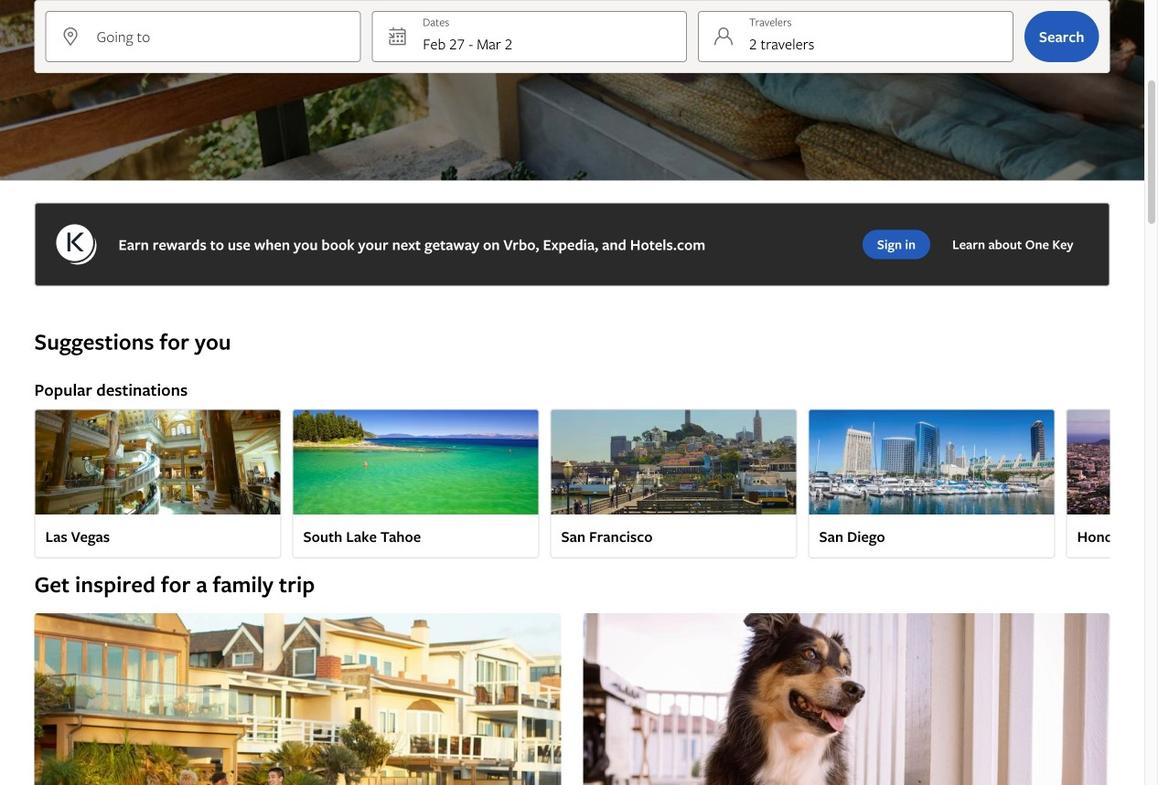 Task type: vqa. For each thing, say whether or not it's contained in the screenshot.
has
no



Task type: describe. For each thing, give the bounding box(es) containing it.
emerald bay state park image
[[292, 409, 539, 515]]

san francisco featuring a ferry, a high rise building and skyline image
[[550, 409, 797, 515]]

marina district featuring a bay or harbor image
[[808, 409, 1055, 515]]

show next card image
[[1099, 477, 1121, 492]]

las vegas featuring interior views image
[[34, 409, 281, 515]]

makiki - lower punchbowl - tantalus showing landscape views, a sunset and a city image
[[1066, 409, 1158, 515]]



Task type: locate. For each thing, give the bounding box(es) containing it.
get inspired for a family trip region
[[23, 570, 1121, 786]]

beach image
[[34, 614, 561, 786]]

dog image
[[583, 614, 1110, 786]]

wizard region
[[0, 0, 1145, 181]]

show previous card image
[[23, 477, 45, 492]]



